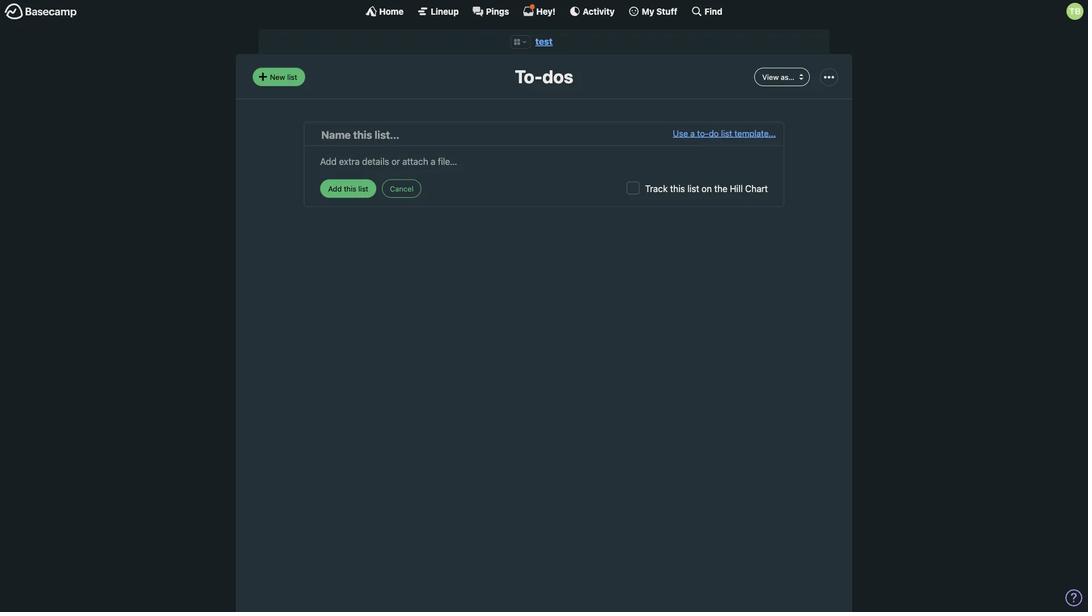 Task type: vqa. For each thing, say whether or not it's contained in the screenshot.
the leftmost terry turtle image
no



Task type: locate. For each thing, give the bounding box(es) containing it.
new
[[270, 73, 285, 81]]

stuff
[[656, 6, 678, 16]]

None submit
[[320, 179, 376, 198]]

to-
[[697, 128, 709, 138]]

1 vertical spatial list
[[721, 128, 732, 138]]

activity
[[583, 6, 615, 16]]

new list
[[270, 73, 297, 81]]

list right 'do'
[[721, 128, 732, 138]]

lineup link
[[417, 6, 459, 17]]

list left on
[[687, 183, 699, 194]]

2 vertical spatial list
[[687, 183, 699, 194]]

to-
[[515, 65, 542, 87]]

list right new
[[287, 73, 297, 81]]

dos
[[542, 65, 573, 87]]

hey!
[[536, 6, 556, 16]]

0 vertical spatial list
[[287, 73, 297, 81]]

2 horizontal spatial list
[[721, 128, 732, 138]]

0 horizontal spatial list
[[287, 73, 297, 81]]

list
[[287, 73, 297, 81], [721, 128, 732, 138], [687, 183, 699, 194]]

home
[[379, 6, 404, 16]]

the
[[714, 183, 728, 194]]

lineup
[[431, 6, 459, 16]]

view as…
[[762, 73, 795, 81]]

home link
[[366, 6, 404, 17]]

use
[[673, 128, 688, 138]]

my stuff button
[[628, 6, 678, 17]]

track this list on the hill chart
[[645, 183, 768, 194]]

my stuff
[[642, 6, 678, 16]]

activity link
[[569, 6, 615, 17]]

template...
[[735, 128, 776, 138]]

test
[[535, 36, 553, 47]]

to-dos
[[515, 65, 573, 87]]

view as… button
[[754, 68, 810, 86]]

view
[[762, 73, 779, 81]]

None text field
[[320, 152, 768, 168]]

tim burton image
[[1067, 3, 1084, 20]]

cancel
[[390, 184, 414, 193]]

use a to-do list template... link
[[673, 127, 776, 142]]



Task type: describe. For each thing, give the bounding box(es) containing it.
do
[[709, 128, 719, 138]]

Name this list… text field
[[321, 127, 673, 142]]

find button
[[691, 6, 723, 17]]

a
[[690, 128, 695, 138]]

find
[[705, 6, 723, 16]]

new list link
[[253, 68, 305, 86]]

on
[[702, 183, 712, 194]]

test link
[[535, 36, 553, 47]]

hill chart
[[730, 183, 768, 194]]

hey! button
[[523, 4, 556, 17]]

use a to-do list template...
[[673, 128, 776, 138]]

pings
[[486, 6, 509, 16]]

1 horizontal spatial list
[[687, 183, 699, 194]]

this
[[670, 183, 685, 194]]

track
[[645, 183, 668, 194]]

main element
[[0, 0, 1088, 22]]

my
[[642, 6, 654, 16]]

as…
[[781, 73, 795, 81]]

switch accounts image
[[5, 3, 77, 20]]

pings button
[[472, 6, 509, 17]]

cancel button
[[382, 179, 421, 198]]



